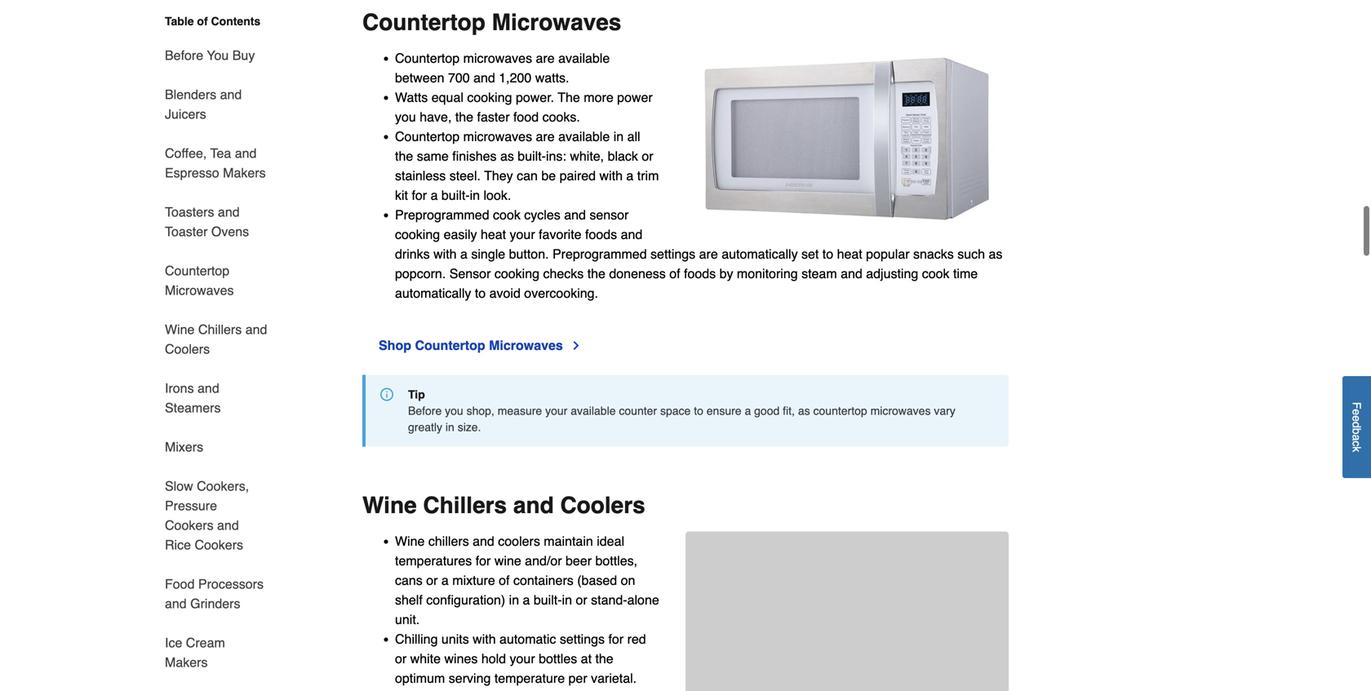 Task type: describe. For each thing, give the bounding box(es) containing it.
black
[[608, 144, 638, 159]]

per
[[569, 666, 588, 681]]

you inside "tip before you shop, measure your available counter space to ensure a good fit, as countertop microwaves vary greatly in size."
[[445, 400, 463, 413]]

2 horizontal spatial as
[[989, 242, 1003, 257]]

and/or
[[525, 549, 562, 564]]

2 vertical spatial microwaves
[[489, 333, 563, 348]]

shop
[[379, 333, 411, 348]]

1 vertical spatial chillers
[[423, 488, 507, 514]]

and inside wine chillers and coolers
[[245, 322, 267, 337]]

tea
[[210, 146, 231, 161]]

trim
[[637, 163, 659, 178]]

your inside "tip before you shop, measure your available counter space to ensure a good fit, as countertop microwaves vary greatly in size."
[[545, 400, 568, 413]]

mixture
[[452, 568, 495, 583]]

optimum
[[395, 666, 445, 681]]

bottles,
[[596, 549, 638, 564]]

1 vertical spatial cooking
[[395, 222, 440, 237]]

alone
[[627, 588, 659, 603]]

before you buy link
[[165, 36, 255, 75]]

cans
[[395, 568, 423, 583]]

juicers
[[165, 107, 206, 122]]

paired
[[560, 163, 596, 178]]

button.
[[509, 242, 549, 257]]

your inside wine chillers and coolers maintain ideal temperatures for wine and/or beer bottles, cans or a mixture of containers (based on shelf configuration) in a built-in or stand-alone unit. chilling units with automatic settings for red or white wines hold your bottles at the optimum serving temperature per varietal.
[[510, 647, 535, 662]]

serving
[[449, 666, 491, 681]]

1 vertical spatial heat
[[837, 242, 863, 257]]

coffee, tea and espresso makers link
[[165, 134, 268, 193]]

stand-
[[591, 588, 627, 603]]

look.
[[484, 183, 511, 198]]

blenders and juicers
[[165, 87, 242, 122]]

checks
[[543, 261, 584, 276]]

1 vertical spatial microwaves
[[463, 124, 532, 139]]

f e e d b a c k
[[1351, 402, 1364, 453]]

a down the containers
[[523, 588, 530, 603]]

microwaves inside "tip before you shop, measure your available counter space to ensure a good fit, as countertop microwaves vary greatly in size."
[[871, 400, 931, 413]]

1 vertical spatial preprogrammed
[[553, 242, 647, 257]]

by
[[720, 261, 734, 276]]

hold
[[482, 647, 506, 662]]

wine
[[495, 549, 521, 564]]

kit
[[395, 183, 408, 198]]

wine chillers and coolers link
[[165, 310, 268, 369]]

1,200
[[499, 65, 532, 80]]

for inside countertop microwaves are available between 700 and 1,200 watts. watts equal cooking power. the more power you have, the faster food cooks. countertop microwaves are available in all the same finishes as built-ins: white, black or stainless steel. they can be paired with a trim kit for a built-in look. preprogrammed cook cycles and sensor cooking easily heat your favorite foods and drinks with a single button. preprogrammed settings are automatically set to heat popular snacks such as popcorn. sensor cooking checks the doneness of foods by monitoring steam and adjusting cook time automatically to avoid overcooking.
[[412, 183, 427, 198]]

1 horizontal spatial automatically
[[722, 242, 798, 257]]

drinks
[[395, 242, 430, 257]]

b
[[1351, 428, 1364, 435]]

makers inside the coffee, tea and espresso makers
[[223, 165, 266, 180]]

1 vertical spatial coolers
[[560, 488, 646, 514]]

mixers link
[[165, 428, 203, 467]]

popcorn.
[[395, 261, 446, 276]]

your inside countertop microwaves are available between 700 and 1,200 watts. watts equal cooking power. the more power you have, the faster food cooks. countertop microwaves are available in all the same finishes as built-ins: white, black or stainless steel. they can be paired with a trim kit for a built-in look. preprogrammed cook cycles and sensor cooking easily heat your favorite foods and drinks with a single button. preprogrammed settings are automatically set to heat popular snacks such as popcorn. sensor cooking checks the doneness of foods by monitoring steam and adjusting cook time automatically to avoid overcooking.
[[510, 222, 535, 237]]

ice cream makers link
[[165, 624, 268, 682]]

countertop microwaves inside countertop microwaves link
[[165, 263, 234, 298]]

coolers inside wine chillers and coolers
[[165, 342, 210, 357]]

0 vertical spatial available
[[558, 46, 610, 61]]

they
[[484, 163, 513, 178]]

the up stainless
[[395, 144, 413, 159]]

food
[[165, 577, 195, 592]]

2 horizontal spatial with
[[600, 163, 623, 178]]

wine chillers and coolers maintain ideal temperatures for wine and/or beer bottles, cans or a mixture of containers (based on shelf configuration) in a built-in or stand-alone unit. chilling units with automatic settings for red or white wines hold your bottles at the optimum serving temperature per varietal.
[[395, 529, 659, 681]]

a tabletop wine chiller. image
[[686, 527, 1009, 691]]

1 vertical spatial available
[[558, 124, 610, 139]]

or down temperatures in the bottom left of the page
[[426, 568, 438, 583]]

countertop
[[814, 400, 868, 413]]

toasters and toaster ovens link
[[165, 193, 268, 251]]

the right checks
[[588, 261, 606, 276]]

varietal.
[[591, 666, 637, 681]]

units
[[442, 627, 469, 642]]

0 vertical spatial microwaves
[[492, 5, 622, 31]]

ins:
[[546, 144, 566, 159]]

irons and steamers
[[165, 381, 221, 416]]

food processors and grinders link
[[165, 565, 268, 624]]

1 e from the top
[[1351, 409, 1364, 416]]

easily
[[444, 222, 477, 237]]

good
[[754, 400, 780, 413]]

sensor
[[590, 202, 629, 218]]

and inside 'irons and steamers'
[[198, 381, 219, 396]]

avoid
[[490, 281, 521, 296]]

and down sensor at the left
[[621, 222, 643, 237]]

buy
[[232, 48, 255, 63]]

popular
[[866, 242, 910, 257]]

wine inside wine chillers and coolers maintain ideal temperatures for wine and/or beer bottles, cans or a mixture of containers (based on shelf configuration) in a built-in or stand-alone unit. chilling units with automatic settings for red or white wines hold your bottles at the optimum serving temperature per varietal.
[[395, 529, 425, 544]]

space
[[660, 400, 691, 413]]

tip
[[408, 383, 425, 396]]

0 vertical spatial microwaves
[[463, 46, 532, 61]]

slow cookers, pressure cookers and rice cookers link
[[165, 467, 268, 565]]

c
[[1351, 441, 1364, 447]]

chevron right image
[[570, 334, 583, 347]]

countertop inside table of contents element
[[165, 263, 230, 278]]

and inside toasters and toaster ovens
[[218, 205, 240, 220]]

and inside slow cookers, pressure cookers and rice cookers
[[217, 518, 239, 533]]

and right "steam" on the right of page
[[841, 261, 863, 276]]

white,
[[570, 144, 604, 159]]

1 vertical spatial to
[[475, 281, 486, 296]]

irons and steamers link
[[165, 369, 268, 428]]

set
[[802, 242, 819, 257]]

cycles
[[524, 202, 561, 218]]

as inside "tip before you shop, measure your available counter space to ensure a good fit, as countertop microwaves vary greatly in size."
[[798, 400, 810, 413]]

and inside food processors and grinders
[[165, 596, 187, 611]]

shop countertop microwaves link
[[379, 331, 583, 351]]

steam
[[802, 261, 837, 276]]

0 vertical spatial to
[[823, 242, 834, 257]]

a down stainless
[[431, 183, 438, 198]]

700
[[448, 65, 470, 80]]

a inside "tip before you shop, measure your available counter space to ensure a good fit, as countertop microwaves vary greatly in size."
[[745, 400, 751, 413]]

maintain
[[544, 529, 593, 544]]

mixers
[[165, 440, 203, 455]]

toasters
[[165, 205, 214, 220]]

be
[[542, 163, 556, 178]]

makers inside ice cream makers
[[165, 655, 208, 670]]

0 vertical spatial built-
[[518, 144, 546, 159]]

and inside wine chillers and coolers maintain ideal temperatures for wine and/or beer bottles, cans or a mixture of containers (based on shelf configuration) in a built-in or stand-alone unit. chilling units with automatic settings for red or white wines hold your bottles at the optimum serving temperature per varietal.
[[473, 529, 495, 544]]

the down equal
[[455, 105, 474, 120]]

and up favorite
[[564, 202, 586, 218]]

ideal
[[597, 529, 625, 544]]

table
[[165, 15, 194, 28]]

can
[[517, 163, 538, 178]]

0 vertical spatial preprogrammed
[[395, 202, 490, 218]]

sensor
[[450, 261, 491, 276]]

in inside "tip before you shop, measure your available counter space to ensure a good fit, as countertop microwaves vary greatly in size."
[[446, 416, 455, 429]]

f e e d b a c k button
[[1343, 376, 1372, 479]]

temperature
[[495, 666, 565, 681]]

espresso
[[165, 165, 219, 180]]



Task type: locate. For each thing, give the bounding box(es) containing it.
0 horizontal spatial to
[[475, 281, 486, 296]]

0 vertical spatial cook
[[493, 202, 521, 218]]

cookers up "processors"
[[195, 538, 243, 553]]

your up button.
[[510, 222, 535, 237]]

settings up doneness
[[651, 242, 696, 257]]

cookers down pressure
[[165, 518, 214, 533]]

have,
[[420, 105, 452, 120]]

watts.
[[535, 65, 569, 80]]

with up hold
[[473, 627, 496, 642]]

0 vertical spatial automatically
[[722, 242, 798, 257]]

and inside blenders and juicers
[[220, 87, 242, 102]]

tip before you shop, measure your available counter space to ensure a good fit, as countertop microwaves vary greatly in size.
[[408, 383, 956, 429]]

automatic
[[500, 627, 556, 642]]

2 vertical spatial built-
[[534, 588, 562, 603]]

2 vertical spatial as
[[798, 400, 810, 413]]

cooking up faster
[[467, 85, 512, 100]]

built-
[[518, 144, 546, 159], [442, 183, 470, 198], [534, 588, 562, 603]]

wine
[[165, 322, 195, 337], [362, 488, 417, 514], [395, 529, 425, 544]]

1 horizontal spatial coolers
[[560, 488, 646, 514]]

time
[[954, 261, 978, 276]]

or left white
[[395, 647, 407, 662]]

red
[[627, 627, 646, 642]]

0 horizontal spatial automatically
[[395, 281, 471, 296]]

0 horizontal spatial of
[[197, 15, 208, 28]]

0 horizontal spatial before
[[165, 48, 203, 63]]

of inside wine chillers and coolers maintain ideal temperatures for wine and/or beer bottles, cans or a mixture of containers (based on shelf configuration) in a built-in or stand-alone unit. chilling units with automatic settings for red or white wines hold your bottles at the optimum serving temperature per varietal.
[[499, 568, 510, 583]]

and right 700
[[474, 65, 495, 80]]

cream
[[186, 636, 225, 651]]

1 vertical spatial foods
[[684, 261, 716, 276]]

1 horizontal spatial for
[[476, 549, 491, 564]]

to down "sensor"
[[475, 281, 486, 296]]

1 horizontal spatial countertop microwaves
[[362, 5, 622, 31]]

or down (based
[[576, 588, 588, 603]]

with down black
[[600, 163, 623, 178]]

coolers up the 'irons'
[[165, 342, 210, 357]]

1 vertical spatial settings
[[560, 627, 605, 642]]

1 vertical spatial wine chillers and coolers
[[362, 488, 646, 514]]

a left good at the bottom right of the page
[[745, 400, 751, 413]]

0 vertical spatial chillers
[[198, 322, 242, 337]]

of inside countertop microwaves are available between 700 and 1,200 watts. watts equal cooking power. the more power you have, the faster food cooks. countertop microwaves are available in all the same finishes as built-ins: white, black or stainless steel. they can be paired with a trim kit for a built-in look. preprogrammed cook cycles and sensor cooking easily heat your favorite foods and drinks with a single button. preprogrammed settings are automatically set to heat popular snacks such as popcorn. sensor cooking checks the doneness of foods by monitoring steam and adjusting cook time automatically to avoid overcooking.
[[670, 261, 680, 276]]

countertop microwaves
[[362, 5, 622, 31], [165, 263, 234, 298]]

1 horizontal spatial foods
[[684, 261, 716, 276]]

microwaves down faster
[[463, 124, 532, 139]]

settings
[[651, 242, 696, 257], [560, 627, 605, 642]]

microwaves up watts.
[[492, 5, 622, 31]]

countertop microwaves up 1,200
[[362, 5, 622, 31]]

adjusting
[[866, 261, 919, 276]]

counter
[[619, 400, 657, 413]]

steel.
[[450, 163, 481, 178]]

and up "steamers"
[[198, 381, 219, 396]]

0 horizontal spatial settings
[[560, 627, 605, 642]]

unit.
[[395, 607, 420, 623]]

or inside countertop microwaves are available between 700 and 1,200 watts. watts equal cooking power. the more power you have, the faster food cooks. countertop microwaves are available in all the same finishes as built-ins: white, black or stainless steel. they can be paired with a trim kit for a built-in look. preprogrammed cook cycles and sensor cooking easily heat your favorite foods and drinks with a single button. preprogrammed settings are automatically set to heat popular snacks such as popcorn. sensor cooking checks the doneness of foods by monitoring steam and adjusting cook time automatically to avoid overcooking.
[[642, 144, 654, 159]]

and right 'blenders'
[[220, 87, 242, 102]]

a down temperatures in the bottom left of the page
[[442, 568, 449, 583]]

built- up can
[[518, 144, 546, 159]]

settings up at
[[560, 627, 605, 642]]

e
[[1351, 409, 1364, 416], [1351, 416, 1364, 422]]

2 horizontal spatial for
[[609, 627, 624, 642]]

2 vertical spatial of
[[499, 568, 510, 583]]

0 horizontal spatial preprogrammed
[[395, 202, 490, 218]]

table of contents element
[[145, 13, 268, 691]]

0 vertical spatial before
[[165, 48, 203, 63]]

the inside wine chillers and coolers maintain ideal temperatures for wine and/or beer bottles, cans or a mixture of containers (based on shelf configuration) in a built-in or stand-alone unit. chilling units with automatic settings for red or white wines hold your bottles at the optimum serving temperature per varietal.
[[596, 647, 614, 662]]

settings inside wine chillers and coolers maintain ideal temperatures for wine and/or beer bottles, cans or a mixture of containers (based on shelf configuration) in a built-in or stand-alone unit. chilling units with automatic settings for red or white wines hold your bottles at the optimum serving temperature per varietal.
[[560, 627, 605, 642]]

0 vertical spatial cookers
[[165, 518, 214, 533]]

all
[[627, 124, 641, 139]]

ice cream makers
[[165, 636, 225, 670]]

0 vertical spatial cooking
[[467, 85, 512, 100]]

0 vertical spatial wine
[[165, 322, 195, 337]]

microwaves left chevron right image
[[489, 333, 563, 348]]

0 vertical spatial wine chillers and coolers
[[165, 322, 267, 357]]

foods left by
[[684, 261, 716, 276]]

1 horizontal spatial cook
[[922, 261, 950, 276]]

microwaves up 1,200
[[463, 46, 532, 61]]

available left counter
[[571, 400, 616, 413]]

pressure
[[165, 498, 217, 514]]

food processors and grinders
[[165, 577, 264, 611]]

your
[[510, 222, 535, 237], [545, 400, 568, 413], [510, 647, 535, 662]]

microwaves left 'vary'
[[871, 400, 931, 413]]

0 horizontal spatial makers
[[165, 655, 208, 670]]

or
[[642, 144, 654, 159], [426, 568, 438, 583], [576, 588, 588, 603], [395, 647, 407, 662]]

1 vertical spatial automatically
[[395, 281, 471, 296]]

0 horizontal spatial you
[[395, 105, 416, 120]]

0 vertical spatial of
[[197, 15, 208, 28]]

are
[[536, 46, 555, 61], [536, 124, 555, 139], [699, 242, 718, 257]]

of down 'wine'
[[499, 568, 510, 583]]

1 vertical spatial are
[[536, 124, 555, 139]]

makers down tea
[[223, 165, 266, 180]]

and up coolers
[[513, 488, 554, 514]]

for left red
[[609, 627, 624, 642]]

you inside countertop microwaves are available between 700 and 1,200 watts. watts equal cooking power. the more power you have, the faster food cooks. countertop microwaves are available in all the same finishes as built-ins: white, black or stainless steel. they can be paired with a trim kit for a built-in look. preprogrammed cook cycles and sensor cooking easily heat your favorite foods and drinks with a single button. preprogrammed settings are automatically set to heat popular snacks such as popcorn. sensor cooking checks the doneness of foods by monitoring steam and adjusting cook time automatically to avoid overcooking.
[[395, 105, 416, 120]]

chillers inside wine chillers and coolers
[[198, 322, 242, 337]]

2 vertical spatial microwaves
[[871, 400, 931, 413]]

2 vertical spatial are
[[699, 242, 718, 257]]

for up mixture
[[476, 549, 491, 564]]

stainless
[[395, 163, 446, 178]]

1 vertical spatial cook
[[922, 261, 950, 276]]

1 vertical spatial before
[[408, 400, 442, 413]]

0 horizontal spatial countertop microwaves
[[165, 263, 234, 298]]

settings inside countertop microwaves are available between 700 and 1,200 watts. watts equal cooking power. the more power you have, the faster food cooks. countertop microwaves are available in all the same finishes as built-ins: white, black or stainless steel. they can be paired with a trim kit for a built-in look. preprogrammed cook cycles and sensor cooking easily heat your favorite foods and drinks with a single button. preprogrammed settings are automatically set to heat popular snacks such as popcorn. sensor cooking checks the doneness of foods by monitoring steam and adjusting cook time automatically to avoid overcooking.
[[651, 242, 696, 257]]

you down watts
[[395, 105, 416, 120]]

and inside the coffee, tea and espresso makers
[[235, 146, 257, 161]]

with down easily
[[434, 242, 457, 257]]

such
[[958, 242, 985, 257]]

slow cookers, pressure cookers and rice cookers
[[165, 479, 249, 553]]

2 vertical spatial to
[[694, 400, 704, 413]]

irons
[[165, 381, 194, 396]]

and up ovens
[[218, 205, 240, 220]]

makers down ice
[[165, 655, 208, 670]]

2 horizontal spatial to
[[823, 242, 834, 257]]

slow
[[165, 479, 193, 494]]

microwaves inside table of contents element
[[165, 283, 234, 298]]

and down countertop microwaves link
[[245, 322, 267, 337]]

coffee,
[[165, 146, 207, 161]]

k
[[1351, 447, 1364, 453]]

2 e from the top
[[1351, 416, 1364, 422]]

you
[[207, 48, 229, 63]]

1 vertical spatial for
[[476, 549, 491, 564]]

cook down snacks
[[922, 261, 950, 276]]

ovens
[[211, 224, 249, 239]]

available inside "tip before you shop, measure your available counter space to ensure a good fit, as countertop microwaves vary greatly in size."
[[571, 400, 616, 413]]

built- down the containers
[[534, 588, 562, 603]]

snacks
[[914, 242, 954, 257]]

1 horizontal spatial of
[[499, 568, 510, 583]]

a down easily
[[460, 242, 468, 257]]

1 horizontal spatial as
[[798, 400, 810, 413]]

automatically down popcorn.
[[395, 281, 471, 296]]

measure
[[498, 400, 542, 413]]

cook down look. in the top left of the page
[[493, 202, 521, 218]]

0 vertical spatial foods
[[585, 222, 617, 237]]

equal
[[432, 85, 464, 100]]

wine chillers and coolers inside table of contents element
[[165, 322, 267, 357]]

1 vertical spatial as
[[989, 242, 1003, 257]]

0 vertical spatial makers
[[223, 165, 266, 180]]

chillers down countertop microwaves link
[[198, 322, 242, 337]]

1 vertical spatial microwaves
[[165, 283, 234, 298]]

0 horizontal spatial with
[[434, 242, 457, 257]]

to
[[823, 242, 834, 257], [475, 281, 486, 296], [694, 400, 704, 413]]

more
[[584, 85, 614, 100]]

table of contents
[[165, 15, 261, 28]]

1 vertical spatial with
[[434, 242, 457, 257]]

you up size.
[[445, 400, 463, 413]]

1 vertical spatial wine
[[362, 488, 417, 514]]

info image
[[380, 383, 393, 396]]

a up k
[[1351, 435, 1364, 441]]

0 horizontal spatial coolers
[[165, 342, 210, 357]]

available up the white, on the left of the page
[[558, 124, 610, 139]]

food
[[513, 105, 539, 120]]

as right fit,
[[798, 400, 810, 413]]

on
[[621, 568, 635, 583]]

a microwave oven. image
[[686, 44, 1009, 226]]

0 vertical spatial are
[[536, 46, 555, 61]]

and down food
[[165, 596, 187, 611]]

0 vertical spatial as
[[500, 144, 514, 159]]

in
[[614, 124, 624, 139], [470, 183, 480, 198], [446, 416, 455, 429], [509, 588, 519, 603], [562, 588, 572, 603]]

shop countertop microwaves
[[379, 333, 563, 348]]

temperatures
[[395, 549, 472, 564]]

2 vertical spatial cooking
[[495, 261, 540, 276]]

0 horizontal spatial as
[[500, 144, 514, 159]]

same
[[417, 144, 449, 159]]

shop,
[[467, 400, 495, 413]]

1 vertical spatial makers
[[165, 655, 208, 670]]

0 horizontal spatial wine chillers and coolers
[[165, 322, 267, 357]]

preprogrammed up easily
[[395, 202, 490, 218]]

wine inside wine chillers and coolers
[[165, 322, 195, 337]]

chillers up chillers
[[423, 488, 507, 514]]

microwaves up wine chillers and coolers link
[[165, 283, 234, 298]]

2 vertical spatial available
[[571, 400, 616, 413]]

with inside wine chillers and coolers maintain ideal temperatures for wine and/or beer bottles, cans or a mixture of containers (based on shelf configuration) in a built-in or stand-alone unit. chilling units with automatic settings for red or white wines hold your bottles at the optimum serving temperature per varietal.
[[473, 627, 496, 642]]

foods down sensor at the left
[[585, 222, 617, 237]]

1 horizontal spatial chillers
[[423, 488, 507, 514]]

cookers,
[[197, 479, 249, 494]]

countertop microwaves down toaster
[[165, 263, 234, 298]]

1 horizontal spatial with
[[473, 627, 496, 642]]

of right doneness
[[670, 261, 680, 276]]

1 vertical spatial cookers
[[195, 538, 243, 553]]

a inside button
[[1351, 435, 1364, 441]]

cooks.
[[543, 105, 580, 120]]

or up "trim"
[[642, 144, 654, 159]]

power.
[[516, 85, 554, 100]]

wine chillers and coolers up coolers
[[362, 488, 646, 514]]

automatically up monitoring
[[722, 242, 798, 257]]

2 vertical spatial with
[[473, 627, 496, 642]]

your right measure
[[545, 400, 568, 413]]

built- inside wine chillers and coolers maintain ideal temperatures for wine and/or beer bottles, cans or a mixture of containers (based on shelf configuration) in a built-in or stand-alone unit. chilling units with automatic settings for red or white wines hold your bottles at the optimum serving temperature per varietal.
[[534, 588, 562, 603]]

makers
[[223, 165, 266, 180], [165, 655, 208, 670]]

greatly
[[408, 416, 442, 429]]

before
[[165, 48, 203, 63], [408, 400, 442, 413]]

single
[[471, 242, 505, 257]]

0 vertical spatial coolers
[[165, 342, 210, 357]]

overcooking.
[[524, 281, 598, 296]]

before inside "tip before you shop, measure your available counter space to ensure a good fit, as countertop microwaves vary greatly in size."
[[408, 400, 442, 413]]

2 vertical spatial your
[[510, 647, 535, 662]]

as right such
[[989, 242, 1003, 257]]

cooking up the 'drinks'
[[395, 222, 440, 237]]

before inside before you buy link
[[165, 48, 203, 63]]

between
[[395, 65, 445, 80]]

1 horizontal spatial you
[[445, 400, 463, 413]]

coolers up ideal
[[560, 488, 646, 514]]

to right the 'set'
[[823, 242, 834, 257]]

heat up "steam" on the right of page
[[837, 242, 863, 257]]

preprogrammed down sensor at the left
[[553, 242, 647, 257]]

your down the "automatic"
[[510, 647, 535, 662]]

wines
[[444, 647, 478, 662]]

1 horizontal spatial settings
[[651, 242, 696, 257]]

rice
[[165, 538, 191, 553]]

blenders
[[165, 87, 216, 102]]

2 vertical spatial wine
[[395, 529, 425, 544]]

d
[[1351, 422, 1364, 428]]

1 horizontal spatial before
[[408, 400, 442, 413]]

as up they
[[500, 144, 514, 159]]

to right space
[[694, 400, 704, 413]]

available up watts.
[[558, 46, 610, 61]]

0 horizontal spatial for
[[412, 183, 427, 198]]

grinders
[[190, 596, 240, 611]]

before up 'greatly'
[[408, 400, 442, 413]]

before left the you
[[165, 48, 203, 63]]

0 vertical spatial heat
[[481, 222, 506, 237]]

and up 'wine'
[[473, 529, 495, 544]]

0 vertical spatial countertop microwaves
[[362, 5, 622, 31]]

of right "table"
[[197, 15, 208, 28]]

2 vertical spatial for
[[609, 627, 624, 642]]

0 vertical spatial for
[[412, 183, 427, 198]]

f
[[1351, 402, 1364, 409]]

1 vertical spatial built-
[[442, 183, 470, 198]]

and
[[474, 65, 495, 80], [220, 87, 242, 102], [235, 146, 257, 161], [564, 202, 586, 218], [218, 205, 240, 220], [621, 222, 643, 237], [841, 261, 863, 276], [245, 322, 267, 337], [198, 381, 219, 396], [513, 488, 554, 514], [217, 518, 239, 533], [473, 529, 495, 544], [165, 596, 187, 611]]

for right kit
[[412, 183, 427, 198]]

1 vertical spatial of
[[670, 261, 680, 276]]

a
[[627, 163, 634, 178], [431, 183, 438, 198], [460, 242, 468, 257], [745, 400, 751, 413], [1351, 435, 1364, 441], [442, 568, 449, 583], [523, 588, 530, 603]]

0 horizontal spatial cook
[[493, 202, 521, 218]]

a left "trim"
[[627, 163, 634, 178]]

0 vertical spatial you
[[395, 105, 416, 120]]

contents
[[211, 15, 261, 28]]

0 vertical spatial your
[[510, 222, 535, 237]]

e up b
[[1351, 416, 1364, 422]]

to inside "tip before you shop, measure your available counter space to ensure a good fit, as countertop microwaves vary greatly in size."
[[694, 400, 704, 413]]

e up d
[[1351, 409, 1364, 416]]

steamers
[[165, 400, 221, 416]]

heat up single
[[481, 222, 506, 237]]

1 vertical spatial you
[[445, 400, 463, 413]]

0 horizontal spatial foods
[[585, 222, 617, 237]]

1 horizontal spatial heat
[[837, 242, 863, 257]]

cooking down button.
[[495, 261, 540, 276]]

power
[[617, 85, 653, 100]]

coffee, tea and espresso makers
[[165, 146, 266, 180]]

1 horizontal spatial makers
[[223, 165, 266, 180]]

and right tea
[[235, 146, 257, 161]]

ensure
[[707, 400, 742, 413]]

favorite
[[539, 222, 582, 237]]

wine chillers and coolers down countertop microwaves link
[[165, 322, 267, 357]]

built- down steel.
[[442, 183, 470, 198]]

0 vertical spatial with
[[600, 163, 623, 178]]

and down cookers,
[[217, 518, 239, 533]]

1 vertical spatial countertop microwaves
[[165, 263, 234, 298]]

the right at
[[596, 647, 614, 662]]

1 vertical spatial your
[[545, 400, 568, 413]]



Task type: vqa. For each thing, say whether or not it's contained in the screenshot.
bottommost Before
yes



